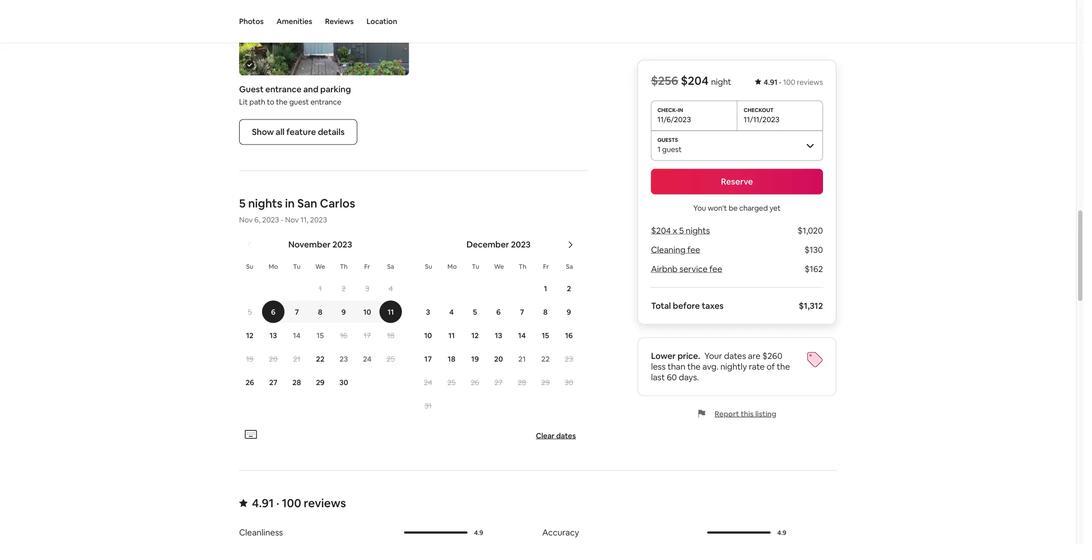 Task type: locate. For each thing, give the bounding box(es) containing it.
2 2 button from the left
[[558, 278, 581, 300]]

fee right the service
[[710, 264, 723, 275]]

november
[[289, 240, 331, 250]]

1 vertical spatial reviews
[[304, 496, 346, 512]]

th down december 2023
[[519, 263, 527, 271]]

1 nov from the left
[[239, 215, 253, 225]]

25
[[387, 355, 395, 364], [448, 378, 456, 388]]

0 horizontal spatial 23
[[340, 355, 348, 364]]

lit path to the guest entrance, verified image image
[[239, 0, 409, 76], [239, 0, 409, 76]]

24 button
[[356, 348, 379, 371], [417, 372, 440, 394]]

1 horizontal spatial we
[[494, 263, 504, 271]]

tu down 'december'
[[472, 263, 480, 271]]

27 for second 27 button from the right
[[269, 378, 278, 388]]

fee
[[688, 245, 701, 256], [710, 264, 723, 275]]

0 horizontal spatial su
[[246, 263, 254, 271]]

4.91 up 11/11/2023
[[764, 77, 778, 87]]

tu down november
[[293, 263, 301, 271]]

4.91 · 100 reviews up 11/11/2023
[[764, 77, 824, 87]]

1 16 button from the left
[[332, 325, 356, 347]]

2 28 from the left
[[518, 378, 527, 388]]

1 we from the left
[[315, 263, 325, 271]]

2 27 button from the left
[[487, 372, 511, 394]]

0 horizontal spatial fr
[[365, 263, 370, 271]]

5
[[239, 196, 246, 211], [680, 225, 684, 236], [248, 308, 252, 317], [473, 308, 477, 317]]

0 vertical spatial 18 button
[[379, 325, 403, 347]]

0 vertical spatial $204
[[681, 73, 709, 88]]

27 for second 27 button from the left
[[495, 378, 503, 388]]

2 22 from the left
[[542, 355, 550, 364]]

fr
[[365, 263, 370, 271], [543, 263, 549, 271]]

0 horizontal spatial guest
[[289, 97, 309, 107]]

1 horizontal spatial 29
[[542, 378, 550, 388]]

16
[[340, 331, 348, 341], [566, 331, 573, 341]]

0 horizontal spatial 6
[[271, 308, 276, 317]]

20 button
[[262, 348, 285, 371], [487, 348, 511, 371]]

0 horizontal spatial 20
[[269, 355, 278, 364]]

2 sa from the left
[[566, 263, 573, 271]]

7 button
[[285, 301, 309, 324], [511, 301, 534, 324]]

0 horizontal spatial 16 button
[[332, 325, 356, 347]]

1 button
[[309, 278, 332, 300], [534, 278, 558, 300]]

entrance up to
[[266, 84, 302, 95]]

13 for first 13 button
[[270, 331, 277, 341]]

0 vertical spatial 4
[[389, 284, 393, 294]]

1 horizontal spatial 4.91
[[764, 77, 778, 87]]

4.9 out of 5.0 image
[[404, 532, 469, 535], [404, 532, 468, 535], [708, 532, 772, 535], [708, 532, 771, 535]]

13
[[270, 331, 277, 341], [495, 331, 503, 341]]

calendar application
[[226, 228, 947, 427]]

0 vertical spatial 25
[[387, 355, 395, 364]]

0 horizontal spatial nights
[[248, 196, 283, 211]]

8 button
[[309, 301, 332, 324], [534, 301, 558, 324]]

0 horizontal spatial 20 button
[[262, 348, 285, 371]]

1 fr from the left
[[365, 263, 370, 271]]

1 horizontal spatial 13
[[495, 331, 503, 341]]

4.91
[[764, 77, 778, 87], [252, 496, 274, 512]]

2 14 button from the left
[[511, 325, 534, 347]]

report
[[715, 409, 740, 419]]

nov right the -
[[285, 215, 299, 225]]

1 horizontal spatial 4.9
[[778, 529, 787, 538]]

1 12 from the left
[[246, 331, 254, 341]]

th
[[340, 263, 348, 271], [519, 263, 527, 271]]

4 for the right 4 button
[[450, 308, 454, 317]]

2 27 from the left
[[495, 378, 503, 388]]

29
[[316, 378, 325, 388], [542, 378, 550, 388]]

18 for right 18 button
[[448, 355, 456, 364]]

1
[[658, 144, 661, 154], [319, 284, 322, 294], [544, 284, 547, 294]]

0 horizontal spatial sa
[[387, 263, 395, 271]]

2 15 button from the left
[[534, 325, 558, 347]]

dates for your
[[725, 351, 747, 362]]

0 vertical spatial 100
[[784, 77, 796, 87]]

we down december 2023
[[494, 263, 504, 271]]

1 27 button from the left
[[262, 372, 285, 394]]

1 5 button from the left
[[238, 301, 262, 324]]

1 horizontal spatial 4.91 · 100 reviews
[[764, 77, 824, 87]]

service
[[680, 264, 708, 275]]

2023 left the -
[[262, 215, 279, 225]]

1 horizontal spatial 27
[[495, 378, 503, 388]]

6 for second 6 button from right
[[271, 308, 276, 317]]

0 vertical spatial 4.91
[[764, 77, 778, 87]]

2 13 from the left
[[495, 331, 503, 341]]

1 28 button from the left
[[285, 372, 309, 394]]

1 horizontal spatial 22 button
[[534, 348, 558, 371]]

$204 left x
[[651, 225, 671, 236]]

0 horizontal spatial 30
[[340, 378, 348, 388]]

nights right x
[[686, 225, 710, 236]]

1 4.9 from the left
[[474, 529, 484, 538]]

2 16 from the left
[[566, 331, 573, 341]]

2 6 from the left
[[497, 308, 501, 317]]

5 button
[[238, 301, 262, 324], [464, 301, 487, 324]]

2023 right november
[[333, 240, 352, 250]]

9 for second 9 'button' from right
[[342, 308, 346, 317]]

3
[[365, 284, 370, 294], [426, 308, 430, 317]]

17
[[364, 331, 371, 341], [425, 355, 432, 364]]

28 button
[[285, 372, 309, 394], [511, 372, 534, 394]]

2 fr from the left
[[543, 263, 549, 271]]

december
[[467, 240, 509, 250]]

2 9 from the left
[[567, 308, 572, 317]]

1 6 from the left
[[271, 308, 276, 317]]

1 guest button
[[651, 131, 824, 160]]

1 7 from the left
[[295, 308, 299, 317]]

1 tu from the left
[[293, 263, 301, 271]]

0 vertical spatial 25 button
[[379, 348, 403, 371]]

1 8 button from the left
[[309, 301, 332, 324]]

1 13 from the left
[[270, 331, 277, 341]]

1 horizontal spatial 8
[[544, 308, 548, 317]]

1 20 button from the left
[[262, 348, 285, 371]]

dates inside button
[[556, 432, 576, 441]]

1 horizontal spatial 7 button
[[511, 301, 534, 324]]

2 20 button from the left
[[487, 348, 511, 371]]

4.91 · 100 reviews
[[764, 77, 824, 87], [252, 496, 346, 512]]

1 26 from the left
[[246, 378, 254, 388]]

0 horizontal spatial 6 button
[[262, 301, 285, 324]]

10 button
[[356, 301, 379, 324], [417, 325, 440, 347]]

dates inside your dates are $260 less than the avg. nightly rate of the last 60 days.
[[725, 351, 747, 362]]

entrance
[[266, 84, 302, 95], [311, 97, 342, 107]]

· up 11/11/2023
[[780, 77, 782, 87]]

4.91 · 100 reviews up cleanliness
[[252, 496, 346, 512]]

0 horizontal spatial 12 button
[[238, 325, 262, 347]]

0 horizontal spatial 25 button
[[379, 348, 403, 371]]

0 vertical spatial 11 button
[[379, 301, 403, 324]]

12 for second '12' button from the left
[[472, 331, 479, 341]]

x
[[673, 225, 678, 236]]

1 vertical spatial $204
[[651, 225, 671, 236]]

2 19 from the left
[[472, 355, 479, 364]]

path
[[250, 97, 265, 107]]

the right of
[[777, 362, 790, 373]]

0 horizontal spatial 17
[[364, 331, 371, 341]]

1 horizontal spatial 24 button
[[417, 372, 440, 394]]

10
[[364, 308, 371, 317], [424, 331, 432, 341]]

· up cleanliness
[[276, 496, 279, 512]]

4.9 for cleanliness
[[474, 529, 484, 538]]

0 vertical spatial dates
[[725, 351, 747, 362]]

0 horizontal spatial dates
[[556, 432, 576, 441]]

0 vertical spatial 24
[[363, 355, 372, 364]]

2 23 from the left
[[565, 355, 574, 364]]

1 horizontal spatial ·
[[780, 77, 782, 87]]

27
[[269, 378, 278, 388], [495, 378, 503, 388]]

1 horizontal spatial 3 button
[[417, 301, 440, 324]]

last
[[651, 372, 665, 383]]

0 horizontal spatial 16
[[340, 331, 348, 341]]

2 14 from the left
[[519, 331, 526, 341]]

9 button
[[332, 301, 356, 324], [558, 301, 581, 324]]

dates right clear
[[556, 432, 576, 441]]

1 15 button from the left
[[309, 325, 332, 347]]

we
[[315, 263, 325, 271], [494, 263, 504, 271]]

1 horizontal spatial nights
[[686, 225, 710, 236]]

th down "november 2023"
[[340, 263, 348, 271]]

22 button
[[309, 348, 332, 371], [534, 348, 558, 371]]

1 horizontal spatial 28
[[518, 378, 527, 388]]

1 30 button from the left
[[332, 372, 356, 394]]

4.9 for accuracy
[[778, 529, 787, 538]]

dates for clear
[[556, 432, 576, 441]]

·
[[780, 77, 782, 87], [276, 496, 279, 512]]

2023 right 'december'
[[511, 240, 531, 250]]

guest down 11/6/2023
[[663, 144, 682, 154]]

guest down and
[[289, 97, 309, 107]]

2 30 button from the left
[[558, 372, 581, 394]]

1 vertical spatial 18
[[448, 355, 456, 364]]

1 horizontal spatial 21
[[519, 355, 526, 364]]

1 horizontal spatial 14 button
[[511, 325, 534, 347]]

1 29 button from the left
[[309, 372, 332, 394]]

details
[[318, 127, 345, 138]]

31 button
[[417, 395, 440, 418]]

2 4.9 from the left
[[778, 529, 787, 538]]

1 27 from the left
[[269, 378, 278, 388]]

the right to
[[276, 97, 288, 107]]

0 vertical spatial 4.91 · 100 reviews
[[764, 77, 824, 87]]

25 for right the 25 button
[[448, 378, 456, 388]]

0 horizontal spatial 23 button
[[332, 348, 356, 371]]

1 horizontal spatial reviews
[[797, 77, 824, 87]]

100
[[784, 77, 796, 87], [282, 496, 301, 512]]

1 horizontal spatial 17 button
[[417, 348, 440, 371]]

su
[[246, 263, 254, 271], [425, 263, 433, 271]]

airbnb service fee button
[[651, 264, 723, 275]]

2 1 button from the left
[[534, 278, 558, 300]]

show all feature details button
[[239, 120, 358, 145]]

2 7 button from the left
[[511, 301, 534, 324]]

26
[[246, 378, 254, 388], [471, 378, 480, 388]]

2 29 from the left
[[542, 378, 550, 388]]

5 nights in san carlos nov 6, 2023 - nov 11, 2023
[[239, 196, 355, 225]]

26 for second 26 button from the right
[[246, 378, 254, 388]]

1 horizontal spatial 18
[[448, 355, 456, 364]]

1 26 button from the left
[[238, 372, 262, 394]]

lit
[[239, 97, 248, 107]]

before
[[673, 301, 700, 312]]

2 8 from the left
[[544, 308, 548, 317]]

17 button
[[356, 325, 379, 347], [417, 348, 440, 371]]

entrance down parking
[[311, 97, 342, 107]]

1 horizontal spatial 9 button
[[558, 301, 581, 324]]

1 vertical spatial 25 button
[[440, 372, 464, 394]]

guest
[[289, 97, 309, 107], [663, 144, 682, 154]]

60
[[667, 372, 677, 383]]

2 26 from the left
[[471, 378, 480, 388]]

1 horizontal spatial 17
[[425, 355, 432, 364]]

1 22 from the left
[[316, 355, 325, 364]]

you won't be charged yet
[[694, 203, 781, 213]]

1 horizontal spatial 22
[[542, 355, 550, 364]]

3 button
[[356, 278, 379, 300], [417, 301, 440, 324]]

0 horizontal spatial 17 button
[[356, 325, 379, 347]]

4
[[389, 284, 393, 294], [450, 308, 454, 317]]

0 horizontal spatial reviews
[[304, 496, 346, 512]]

1 8 from the left
[[318, 308, 323, 317]]

23 for second 23 button from the right
[[340, 355, 348, 364]]

1 horizontal spatial 14
[[519, 331, 526, 341]]

0 horizontal spatial 13 button
[[262, 325, 285, 347]]

1 horizontal spatial nov
[[285, 215, 299, 225]]

clear dates
[[536, 432, 576, 441]]

1 vertical spatial 24
[[424, 378, 433, 388]]

2023
[[262, 215, 279, 225], [310, 215, 327, 225], [333, 240, 352, 250], [511, 240, 531, 250]]

2 button
[[332, 278, 356, 300], [558, 278, 581, 300]]

1 vertical spatial nights
[[686, 225, 710, 236]]

guest
[[239, 84, 264, 95]]

0 horizontal spatial fee
[[688, 245, 701, 256]]

1 horizontal spatial 15 button
[[534, 325, 558, 347]]

2 21 button from the left
[[511, 348, 534, 371]]

rate
[[749, 362, 765, 373]]

1 vertical spatial 18 button
[[440, 348, 464, 371]]

1 horizontal spatial 2 button
[[558, 278, 581, 300]]

14 for first 14 button
[[293, 331, 301, 341]]

fee up the service
[[688, 245, 701, 256]]

4.91 up cleanliness
[[252, 496, 274, 512]]

2 tu from the left
[[472, 263, 480, 271]]

30 button
[[332, 372, 356, 394], [558, 372, 581, 394]]

2 th from the left
[[519, 263, 527, 271]]

1 19 from the left
[[246, 355, 254, 364]]

guest inside the guest entrance and parking lit path to the guest entrance
[[289, 97, 309, 107]]

14 button
[[285, 325, 309, 347], [511, 325, 534, 347]]

dates left are
[[725, 351, 747, 362]]

1 9 from the left
[[342, 308, 346, 317]]

1 horizontal spatial 23
[[565, 355, 574, 364]]

nightly
[[721, 362, 747, 373]]

1 horizontal spatial 28 button
[[511, 372, 534, 394]]

0 vertical spatial 24 button
[[356, 348, 379, 371]]

cleaning fee button
[[651, 245, 701, 256]]

1 14 from the left
[[293, 331, 301, 341]]

carlos
[[320, 196, 355, 211]]

1 horizontal spatial 21 button
[[511, 348, 534, 371]]

0 horizontal spatial 28 button
[[285, 372, 309, 394]]

$204 left night
[[681, 73, 709, 88]]

of
[[767, 362, 775, 373]]

1 horizontal spatial 30
[[565, 378, 574, 388]]

21 button
[[285, 348, 309, 371], [511, 348, 534, 371]]

show all feature details
[[252, 127, 345, 138]]

2 horizontal spatial 1
[[658, 144, 661, 154]]

0 horizontal spatial 4.91 · 100 reviews
[[252, 496, 346, 512]]

2 12 from the left
[[472, 331, 479, 341]]

1 20 from the left
[[269, 355, 278, 364]]

17 for the leftmost 17 button
[[364, 331, 371, 341]]

0 horizontal spatial 26 button
[[238, 372, 262, 394]]

your
[[705, 351, 723, 362]]

1 horizontal spatial 4
[[450, 308, 454, 317]]

1 22 button from the left
[[309, 348, 332, 371]]

13 button
[[262, 325, 285, 347], [487, 325, 511, 347]]

the left avg.
[[688, 362, 701, 373]]

12 for 2nd '12' button from right
[[246, 331, 254, 341]]

26 for first 26 button from right
[[471, 378, 480, 388]]

1 23 from the left
[[340, 355, 348, 364]]

1 15 from the left
[[317, 331, 324, 341]]

25 for topmost the 25 button
[[387, 355, 395, 364]]

2 28 button from the left
[[511, 372, 534, 394]]

1 horizontal spatial 30 button
[[558, 372, 581, 394]]

1 horizontal spatial 16
[[566, 331, 573, 341]]

1 horizontal spatial 19
[[472, 355, 479, 364]]

0 horizontal spatial 10 button
[[356, 301, 379, 324]]

1 horizontal spatial 2
[[567, 284, 571, 294]]

0 horizontal spatial 27
[[269, 378, 278, 388]]

20
[[269, 355, 278, 364], [494, 355, 503, 364]]

30
[[340, 378, 348, 388], [565, 378, 574, 388]]

0 horizontal spatial 4.91
[[252, 496, 274, 512]]

2 15 from the left
[[542, 331, 550, 341]]

0 horizontal spatial 3 button
[[356, 278, 379, 300]]

we down "november 2023"
[[315, 263, 325, 271]]

25 button
[[379, 348, 403, 371], [440, 372, 464, 394]]

0 horizontal spatial 1 button
[[309, 278, 332, 300]]

nov left "6," on the left of page
[[239, 215, 253, 225]]

11 button
[[379, 301, 403, 324], [440, 325, 464, 347]]

1 horizontal spatial 10
[[424, 331, 432, 341]]

nights up "6," on the left of page
[[248, 196, 283, 211]]

0 horizontal spatial 8 button
[[309, 301, 332, 324]]

15 for 1st 15 button from right
[[542, 331, 550, 341]]



Task type: vqa. For each thing, say whether or not it's contained in the screenshot.


Task type: describe. For each thing, give the bounding box(es) containing it.
cleaning
[[651, 245, 686, 256]]

1 horizontal spatial 4 button
[[440, 301, 464, 324]]

photos
[[239, 17, 264, 26]]

reserve
[[721, 176, 754, 187]]

less
[[651, 362, 666, 373]]

2 26 button from the left
[[464, 372, 487, 394]]

this
[[741, 409, 754, 419]]

avg.
[[703, 362, 719, 373]]

1 9 button from the left
[[332, 301, 356, 324]]

2 we from the left
[[494, 263, 504, 271]]

1 vertical spatial 11
[[449, 331, 455, 341]]

photos button
[[239, 0, 264, 43]]

$1,312
[[799, 301, 824, 312]]

18 for the left 18 button
[[387, 331, 395, 341]]

night
[[711, 76, 732, 87]]

2 19 button from the left
[[464, 348, 487, 371]]

1 2 from the left
[[342, 284, 346, 294]]

14 for 2nd 14 button
[[519, 331, 526, 341]]

accessibility features region
[[235, 0, 592, 145]]

1 16 from the left
[[340, 331, 348, 341]]

2 su from the left
[[425, 263, 433, 271]]

reviews button
[[325, 0, 354, 43]]

1 inside "dropdown button"
[[658, 144, 661, 154]]

31
[[425, 402, 432, 411]]

report this listing
[[715, 409, 777, 419]]

1 horizontal spatial the
[[688, 362, 701, 373]]

11,
[[301, 215, 309, 225]]

2 16 button from the left
[[558, 325, 581, 347]]

cleaning fee
[[651, 245, 701, 256]]

1 vertical spatial 17 button
[[417, 348, 440, 371]]

0 vertical spatial 3 button
[[356, 278, 379, 300]]

$204 x 5 nights button
[[651, 225, 710, 236]]

6,
[[255, 215, 261, 225]]

0 horizontal spatial entrance
[[266, 84, 302, 95]]

5 inside 5 nights in san carlos nov 6, 2023 - nov 11, 2023
[[239, 196, 246, 211]]

0 vertical spatial reviews
[[797, 77, 824, 87]]

2023 right 11,
[[310, 215, 327, 225]]

your dates are $260 less than the avg. nightly rate of the last 60 days.
[[651, 351, 790, 383]]

1 vertical spatial 100
[[282, 496, 301, 512]]

amenities button
[[277, 0, 312, 43]]

in
[[285, 196, 295, 211]]

1 vertical spatial fee
[[710, 264, 723, 275]]

0 horizontal spatial 24 button
[[356, 348, 379, 371]]

1 mo from the left
[[269, 263, 278, 271]]

1 vertical spatial 10 button
[[417, 325, 440, 347]]

2 12 button from the left
[[464, 325, 487, 347]]

san
[[297, 196, 318, 211]]

1 horizontal spatial $204
[[681, 73, 709, 88]]

reviews
[[325, 17, 354, 26]]

1 vertical spatial 10
[[424, 331, 432, 341]]

guest entrance and parking lit path to the guest entrance
[[239, 84, 351, 107]]

be
[[729, 203, 738, 213]]

report this listing button
[[698, 409, 777, 419]]

location
[[367, 17, 397, 26]]

2 21 from the left
[[519, 355, 526, 364]]

airbnb service fee
[[651, 264, 723, 275]]

taxes
[[702, 301, 724, 312]]

2 29 button from the left
[[534, 372, 558, 394]]

lower price.
[[651, 351, 701, 362]]

1 th from the left
[[340, 263, 348, 271]]

1 horizontal spatial 24
[[424, 378, 433, 388]]

clear dates button
[[532, 427, 581, 445]]

cleanliness
[[239, 528, 283, 539]]

0 horizontal spatial $204
[[651, 225, 671, 236]]

0 vertical spatial ·
[[780, 77, 782, 87]]

1 7 button from the left
[[285, 301, 309, 324]]

price.
[[678, 351, 701, 362]]

1 14 button from the left
[[285, 325, 309, 347]]

11/11/2023
[[744, 115, 780, 124]]

won't
[[708, 203, 727, 213]]

reserve button
[[651, 169, 824, 195]]

3 for topmost 3 button
[[365, 284, 370, 294]]

0 horizontal spatial 18 button
[[379, 325, 403, 347]]

23 for second 23 button
[[565, 355, 574, 364]]

2 mo from the left
[[448, 263, 457, 271]]

guest inside "dropdown button"
[[663, 144, 682, 154]]

1 1 button from the left
[[309, 278, 332, 300]]

show
[[252, 127, 274, 138]]

1 su from the left
[[246, 263, 254, 271]]

1 21 from the left
[[293, 355, 301, 364]]

1 19 button from the left
[[238, 348, 262, 371]]

$1,020
[[798, 225, 824, 236]]

all
[[276, 127, 285, 138]]

to
[[267, 97, 275, 107]]

$204 x 5 nights
[[651, 225, 710, 236]]

$130
[[805, 245, 824, 256]]

total
[[651, 301, 671, 312]]

2 30 from the left
[[565, 378, 574, 388]]

charged
[[740, 203, 768, 213]]

2 22 button from the left
[[534, 348, 558, 371]]

the inside the guest entrance and parking lit path to the guest entrance
[[276, 97, 288, 107]]

feature
[[287, 127, 316, 138]]

1 horizontal spatial 25 button
[[440, 372, 464, 394]]

yet
[[770, 203, 781, 213]]

1 horizontal spatial 18 button
[[440, 348, 464, 371]]

listing
[[756, 409, 777, 419]]

1 vertical spatial 4.91 · 100 reviews
[[252, 496, 346, 512]]

1 guest
[[658, 144, 682, 154]]

$256
[[651, 73, 679, 88]]

1 sa from the left
[[387, 263, 395, 271]]

1 13 button from the left
[[262, 325, 285, 347]]

0 horizontal spatial 24
[[363, 355, 372, 364]]

parking
[[320, 84, 351, 95]]

2 23 button from the left
[[558, 348, 581, 371]]

you
[[694, 203, 707, 213]]

17 for the bottommost 17 button
[[425, 355, 432, 364]]

december 2023
[[467, 240, 531, 250]]

$260
[[763, 351, 783, 362]]

2 5 button from the left
[[464, 301, 487, 324]]

$256 $204 night
[[651, 73, 732, 88]]

nights inside 5 nights in san carlos nov 6, 2023 - nov 11, 2023
[[248, 196, 283, 211]]

0 vertical spatial 10
[[364, 308, 371, 317]]

$162
[[805, 264, 824, 275]]

15 for second 15 button from right
[[317, 331, 324, 341]]

days.
[[679, 372, 699, 383]]

amenities
[[277, 17, 312, 26]]

1 vertical spatial ·
[[276, 496, 279, 512]]

2 13 button from the left
[[487, 325, 511, 347]]

november 2023
[[289, 240, 352, 250]]

are
[[748, 351, 761, 362]]

1 12 button from the left
[[238, 325, 262, 347]]

1 2 button from the left
[[332, 278, 356, 300]]

2 7 from the left
[[520, 308, 524, 317]]

1 21 button from the left
[[285, 348, 309, 371]]

2 horizontal spatial the
[[777, 362, 790, 373]]

2 8 button from the left
[[534, 301, 558, 324]]

0 horizontal spatial 4 button
[[379, 278, 403, 300]]

accuracy
[[543, 528, 580, 539]]

total before taxes
[[651, 301, 724, 312]]

1 horizontal spatial 100
[[784, 77, 796, 87]]

0 vertical spatial 11
[[388, 308, 394, 317]]

1 28 from the left
[[293, 378, 301, 388]]

1 29 from the left
[[316, 378, 325, 388]]

1 horizontal spatial 11 button
[[440, 325, 464, 347]]

2 6 button from the left
[[487, 301, 511, 324]]

2 2 from the left
[[567, 284, 571, 294]]

than
[[668, 362, 686, 373]]

4 for the left 4 button
[[389, 284, 393, 294]]

1 30 from the left
[[340, 378, 348, 388]]

1 horizontal spatial 1
[[544, 284, 547, 294]]

0 horizontal spatial 1
[[319, 284, 322, 294]]

2 20 from the left
[[494, 355, 503, 364]]

1 23 button from the left
[[332, 348, 356, 371]]

3 for rightmost 3 button
[[426, 308, 430, 317]]

11/6/2023
[[658, 115, 691, 124]]

location button
[[367, 0, 397, 43]]

2 nov from the left
[[285, 215, 299, 225]]

13 for first 13 button from right
[[495, 331, 503, 341]]

9 for 2nd 9 'button' from the left
[[567, 308, 572, 317]]

2 9 button from the left
[[558, 301, 581, 324]]

airbnb
[[651, 264, 678, 275]]

and
[[303, 84, 319, 95]]

1 6 button from the left
[[262, 301, 285, 324]]

-
[[281, 215, 284, 225]]

clear
[[536, 432, 555, 441]]

lower
[[651, 351, 676, 362]]

6 for first 6 button from right
[[497, 308, 501, 317]]

1 vertical spatial entrance
[[311, 97, 342, 107]]



